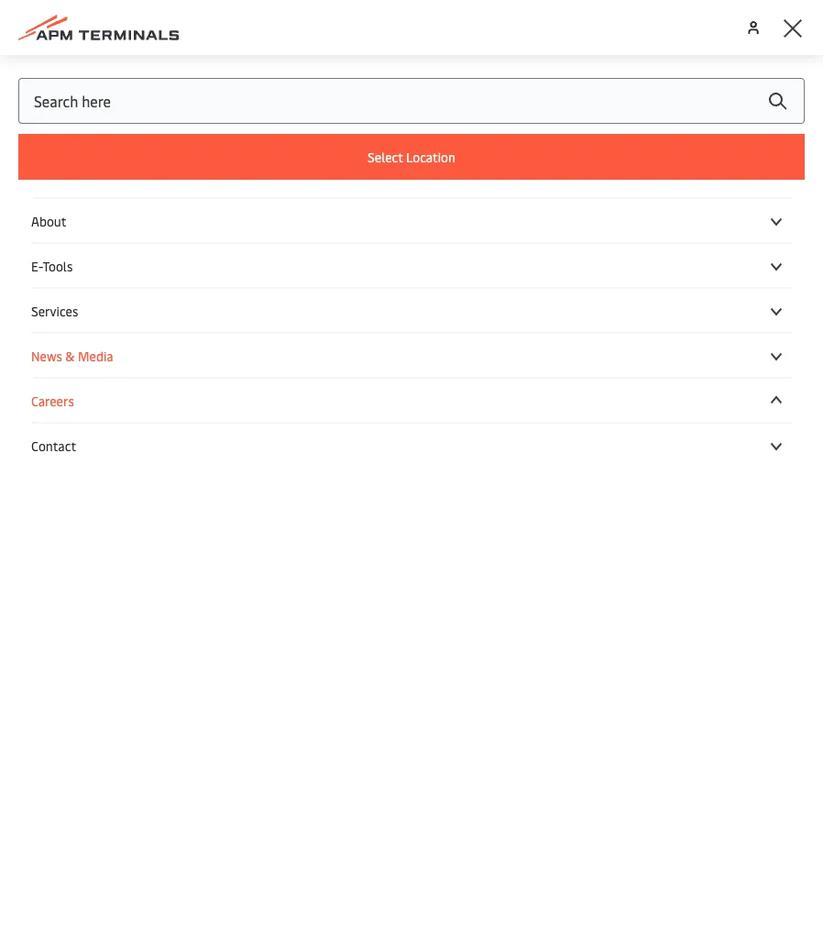 Task type: describe. For each thing, give the bounding box(es) containing it.
global home link
[[44, 390, 118, 407]]

&
[[65, 347, 75, 364]]

services button
[[31, 302, 793, 319]]

media
[[78, 347, 113, 364]]

e-tools button
[[31, 257, 793, 274]]

select location button
[[18, 134, 805, 180]]

contact
[[31, 437, 76, 454]]

e-
[[31, 257, 43, 274]]

services
[[31, 302, 78, 319]]

port-
[[160, 446, 281, 518]]

e-tools
[[31, 257, 73, 274]]

< global home
[[34, 390, 118, 407]]

used
[[29, 446, 146, 518]]

about
[[31, 212, 66, 229]]

location
[[406, 148, 456, 166]]



Task type: vqa. For each thing, say whether or not it's contained in the screenshot.
"Port-"
yes



Task type: locate. For each thing, give the bounding box(es) containing it.
careers
[[31, 392, 74, 409]]

news
[[31, 347, 62, 364]]

used port-equipment sales
[[29, 446, 673, 518]]

tools
[[43, 257, 73, 274]]

global
[[44, 390, 81, 407]]

equipment
[[281, 446, 536, 518]]

news & media
[[31, 347, 113, 364]]

Global search search field
[[18, 78, 805, 124]]

about button
[[31, 212, 793, 229]]

used ship-to-shore (sts) cranes in north america image
[[0, 55, 824, 385]]

home
[[84, 390, 118, 407]]

news & media button
[[31, 347, 793, 364]]

careers button
[[31, 392, 793, 409]]

contact button
[[31, 437, 793, 454]]

select location
[[368, 148, 456, 166]]

select
[[368, 148, 403, 166]]

sales
[[549, 446, 673, 518]]

<
[[34, 390, 40, 407]]

None submit
[[750, 78, 805, 124]]



